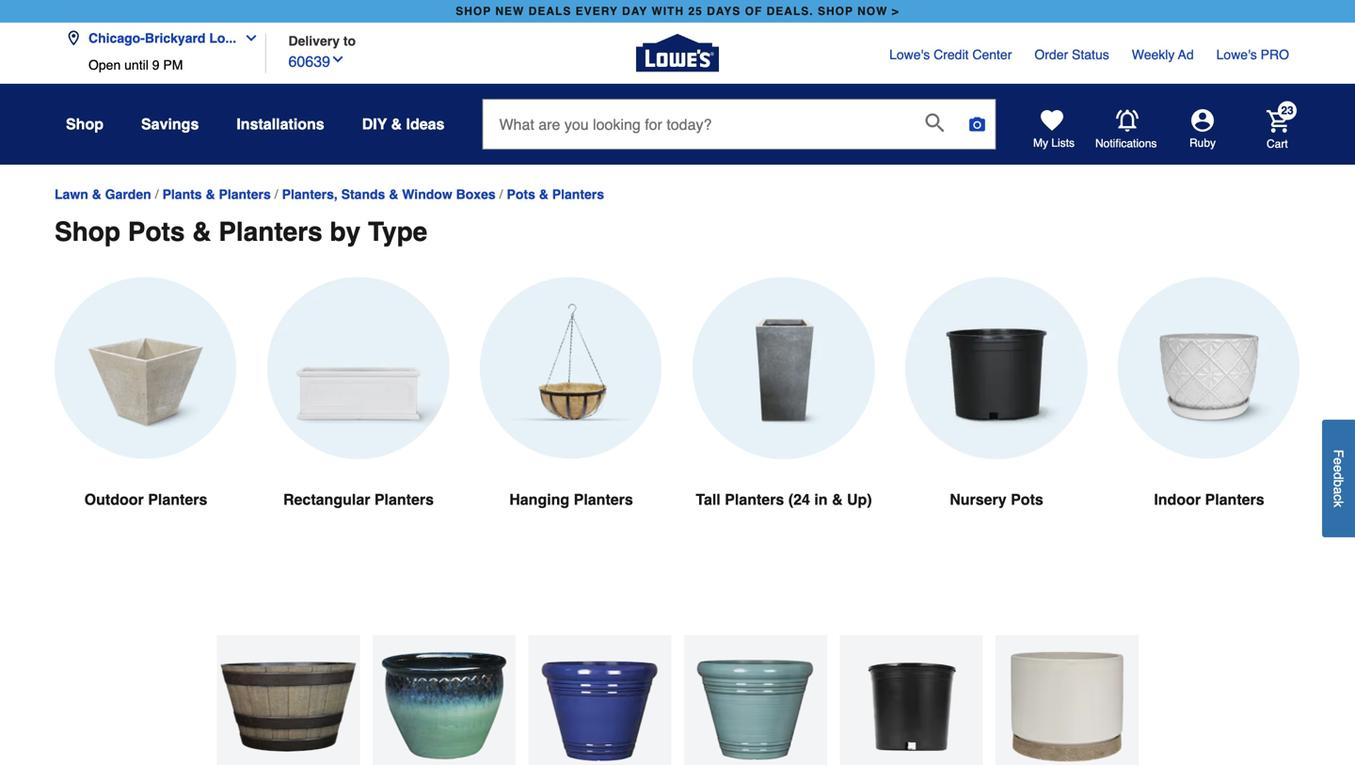 Task type: vqa. For each thing, say whether or not it's contained in the screenshot.
Status
yes



Task type: describe. For each thing, give the bounding box(es) containing it.
brickyard
[[145, 31, 206, 46]]

tall planters (24 in & up)
[[696, 491, 872, 508]]

nursery
[[950, 491, 1007, 508]]

& right "stands"
[[389, 187, 398, 202]]

a sand concrete planter. image
[[55, 277, 237, 460]]

hanging
[[509, 491, 570, 508]]

pots inside lawn & garden / plants & planters / planters, stands & window boxes / pots & planters
[[507, 187, 535, 202]]

nursery pots link
[[905, 277, 1088, 556]]

1 shop from the left
[[456, 5, 491, 18]]

day
[[622, 5, 648, 18]]

25
[[688, 5, 703, 18]]

9
[[152, 57, 160, 72]]

a tall concrete planter. image
[[693, 277, 875, 461]]

ideas
[[406, 115, 445, 133]]

cart
[[1267, 137, 1288, 150]]

(24
[[788, 491, 810, 508]]

garden
[[105, 187, 151, 202]]

now
[[857, 5, 888, 18]]

rectangular
[[283, 491, 370, 508]]

location image
[[66, 31, 81, 46]]

& inside tall planters (24 in & up) link
[[832, 491, 843, 508]]

rectangular planters
[[283, 491, 434, 508]]

chicago-
[[88, 31, 145, 46]]

savings button
[[141, 107, 199, 141]]

order
[[1035, 47, 1068, 62]]

plants & planters link
[[162, 187, 271, 202]]

outdoor planters link
[[55, 277, 237, 556]]

chicago-brickyard lo... button
[[66, 19, 266, 57]]

60639 button
[[288, 48, 345, 73]]

order status
[[1035, 47, 1109, 62]]

c
[[1331, 494, 1346, 501]]

days
[[707, 5, 741, 18]]

& right boxes
[[539, 187, 549, 202]]

up)
[[847, 491, 872, 508]]

& inside diy & ideas button
[[391, 115, 402, 133]]

search image
[[926, 113, 944, 132]]

pots & planters link
[[507, 187, 604, 202]]

ad
[[1178, 47, 1194, 62]]

shop button
[[66, 107, 104, 141]]

in
[[814, 491, 828, 508]]

nursery pots
[[950, 491, 1044, 508]]

3 / from the left
[[499, 187, 503, 202]]

status
[[1072, 47, 1109, 62]]

planters inside "link"
[[574, 491, 633, 508]]

shop new deals every day with 25 days of deals. shop now > link
[[452, 0, 903, 23]]

camera image
[[968, 115, 987, 134]]

chicago-brickyard lo...
[[88, 31, 236, 46]]

tall planters (24 in & up) link
[[693, 277, 875, 556]]

savings
[[141, 115, 199, 133]]

lo...
[[209, 31, 236, 46]]

hanging planters
[[509, 491, 633, 508]]

f
[[1331, 450, 1346, 458]]

diy & ideas button
[[362, 107, 445, 141]]

a
[[1331, 487, 1346, 494]]

60639
[[288, 53, 330, 70]]

chevron down image
[[330, 52, 345, 67]]

pro
[[1261, 47, 1289, 62]]

diy & ideas
[[362, 115, 445, 133]]

diy
[[362, 115, 387, 133]]

delivery
[[288, 33, 340, 48]]

deals
[[529, 5, 572, 18]]

indoor planters
[[1154, 491, 1265, 508]]

23
[[1281, 104, 1294, 117]]

d
[[1331, 472, 1346, 480]]

my lists
[[1033, 136, 1075, 150]]

by
[[330, 217, 361, 247]]

installations
[[237, 115, 324, 133]]

pots for nursery pots
[[1011, 491, 1044, 508]]

outdoor
[[84, 491, 144, 508]]

every
[[576, 5, 618, 18]]

hanging planters link
[[480, 277, 663, 556]]

ruby
[[1190, 136, 1216, 150]]

a black plastic nursery pot. image
[[905, 277, 1088, 461]]

a white rectangular window box planter. image
[[267, 277, 450, 461]]

stands
[[341, 187, 385, 202]]



Task type: locate. For each thing, give the bounding box(es) containing it.
/ left plants
[[155, 187, 159, 202]]

type
[[368, 217, 428, 247]]

pots & planters container size large (25-65 quarts) image
[[217, 635, 360, 765]]

shop new deals every day with 25 days of deals. shop now >
[[456, 5, 900, 18]]

0 horizontal spatial lowe's
[[889, 47, 930, 62]]

0 horizontal spatial /
[[155, 187, 159, 202]]

1 horizontal spatial pots
[[507, 187, 535, 202]]

lowe's credit center link
[[889, 45, 1012, 64]]

2 horizontal spatial pots
[[1011, 491, 1044, 508]]

lowe's home improvement cart image
[[1267, 110, 1289, 132]]

0 horizontal spatial pots
[[128, 217, 185, 247]]

& down plants & planters link
[[192, 217, 211, 247]]

>
[[892, 5, 900, 18]]

0 horizontal spatial shop
[[456, 5, 491, 18]]

to
[[343, 33, 356, 48]]

2 lowe's from the left
[[1217, 47, 1257, 62]]

ruby button
[[1158, 109, 1248, 151]]

until
[[124, 57, 149, 72]]

f e e d b a c k
[[1331, 450, 1346, 507]]

0 vertical spatial pots
[[507, 187, 535, 202]]

2 e from the top
[[1331, 465, 1346, 472]]

pm
[[163, 57, 183, 72]]

1 horizontal spatial shop
[[818, 5, 854, 18]]

shop
[[456, 5, 491, 18], [818, 5, 854, 18]]

e
[[1331, 458, 1346, 465], [1331, 465, 1346, 472]]

chevron down image
[[236, 31, 259, 46]]

a black metal hanging planter with coco liner and chain. image
[[480, 277, 663, 460]]

shop for shop pots & planters by type
[[55, 217, 120, 247]]

1 e from the top
[[1331, 458, 1346, 465]]

None search field
[[482, 99, 996, 167]]

pots
[[507, 187, 535, 202], [128, 217, 185, 247], [1011, 491, 1044, 508]]

2 vertical spatial pots
[[1011, 491, 1044, 508]]

e up d
[[1331, 458, 1346, 465]]

pots & planters material resin image
[[684, 635, 827, 765]]

& right in
[[832, 491, 843, 508]]

2 shop from the left
[[818, 5, 854, 18]]

1 / from the left
[[155, 187, 159, 202]]

pots & planters material plastic image
[[840, 635, 983, 765]]

plants
[[162, 187, 202, 202]]

& right diy
[[391, 115, 402, 133]]

planters
[[219, 187, 271, 202], [552, 187, 604, 202], [219, 217, 323, 247], [148, 491, 207, 508], [374, 491, 434, 508], [574, 491, 633, 508], [725, 491, 784, 508], [1205, 491, 1265, 508]]

of
[[745, 5, 763, 18]]

lowe's for lowe's pro
[[1217, 47, 1257, 62]]

& right plants
[[206, 187, 215, 202]]

center
[[973, 47, 1012, 62]]

my
[[1033, 136, 1048, 150]]

shop down lawn & garden link
[[55, 217, 120, 247]]

with
[[652, 5, 684, 18]]

pots & planters material ceramic image
[[372, 635, 516, 765]]

shop left now
[[818, 5, 854, 18]]

outdoor planters
[[84, 491, 207, 508]]

indoor
[[1154, 491, 1201, 508]]

1 vertical spatial shop
[[55, 217, 120, 247]]

weekly ad link
[[1132, 45, 1194, 64]]

& right lawn
[[92, 187, 101, 202]]

lawn & garden link
[[55, 187, 151, 202]]

1 lowe's from the left
[[889, 47, 930, 62]]

shop pots & planters by type
[[55, 217, 428, 247]]

lowe's left credit
[[889, 47, 930, 62]]

lowe's home improvement logo image
[[636, 12, 719, 95]]

notifications
[[1096, 137, 1157, 150]]

boxes
[[456, 187, 496, 202]]

f e e d b a c k button
[[1322, 420, 1355, 537]]

new
[[495, 5, 525, 18]]

lowe's pro
[[1217, 47, 1289, 62]]

pots & planters container size medium (8-25 quarts) image
[[996, 635, 1139, 765]]

e up b
[[1331, 465, 1346, 472]]

lowe's pro link
[[1217, 45, 1289, 64]]

lowe's home improvement lists image
[[1041, 109, 1064, 132]]

open
[[88, 57, 121, 72]]

planters, stands & window boxes link
[[282, 187, 496, 202]]

lowe's left pro
[[1217, 47, 1257, 62]]

order status link
[[1035, 45, 1109, 64]]

lowe's home improvement notification center image
[[1116, 109, 1139, 132]]

2 horizontal spatial /
[[499, 187, 503, 202]]

shop left new
[[456, 5, 491, 18]]

pots & planters container size extra large (65+ quarts) image
[[528, 635, 671, 765]]

tall
[[696, 491, 721, 508]]

open until 9 pm
[[88, 57, 183, 72]]

credit
[[934, 47, 969, 62]]

shop
[[66, 115, 104, 133], [55, 217, 120, 247]]

lawn & garden / plants & planters / planters, stands & window boxes / pots & planters
[[55, 187, 604, 202]]

weekly ad
[[1132, 47, 1194, 62]]

pots right boxes
[[507, 187, 535, 202]]

window
[[402, 187, 452, 202]]

lowe's credit center
[[889, 47, 1012, 62]]

pots down plants
[[128, 217, 185, 247]]

1 vertical spatial pots
[[128, 217, 185, 247]]

lawn
[[55, 187, 88, 202]]

1 horizontal spatial /
[[275, 187, 278, 202]]

pots for shop pots & planters by type
[[128, 217, 185, 247]]

Search Query text field
[[483, 100, 911, 149]]

shop down open
[[66, 115, 104, 133]]

my lists link
[[1033, 109, 1075, 151]]

k
[[1331, 501, 1346, 507]]

b
[[1331, 480, 1346, 487]]

0 vertical spatial shop
[[66, 115, 104, 133]]

/ right boxes
[[499, 187, 503, 202]]

installations button
[[237, 107, 324, 141]]

a white ceramic planter with a hatch design and drainage tray. image
[[1118, 277, 1301, 460]]

lowe's for lowe's credit center
[[889, 47, 930, 62]]

rectangular planters link
[[267, 277, 450, 556]]

weekly
[[1132, 47, 1175, 62]]

1 horizontal spatial lowe's
[[1217, 47, 1257, 62]]

pots right nursery
[[1011, 491, 1044, 508]]

lists
[[1052, 136, 1075, 150]]

2 / from the left
[[275, 187, 278, 202]]

/ left planters,
[[275, 187, 278, 202]]

delivery to
[[288, 33, 356, 48]]

shop for shop
[[66, 115, 104, 133]]

planters,
[[282, 187, 338, 202]]

indoor planters link
[[1118, 277, 1301, 556]]

deals.
[[767, 5, 814, 18]]



